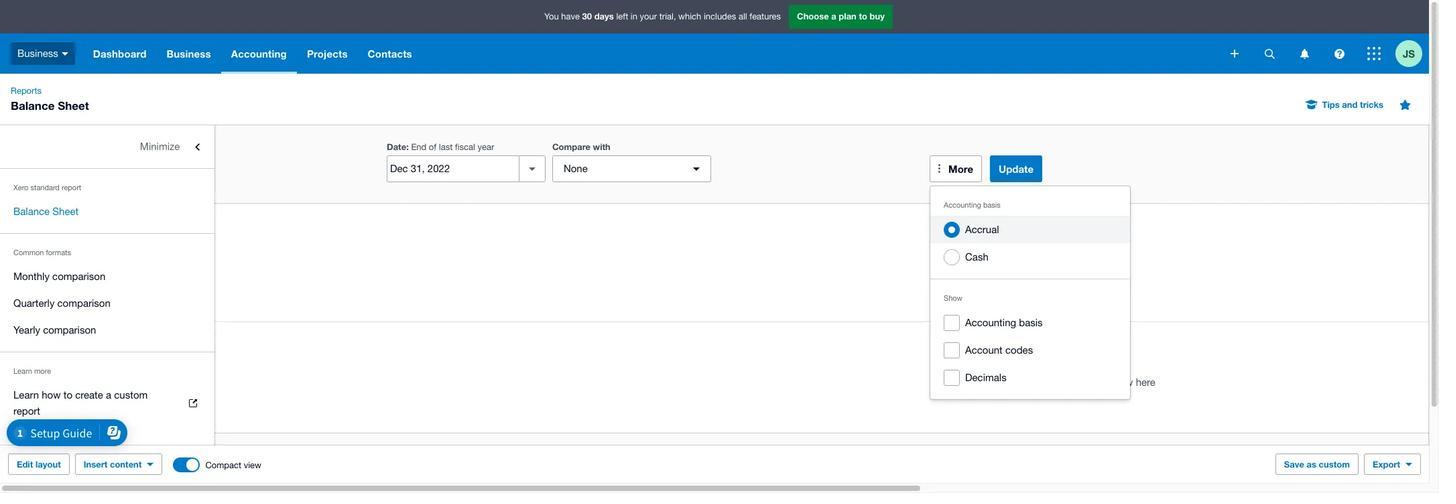 Task type: describe. For each thing, give the bounding box(es) containing it.
yearly comparison link
[[0, 317, 215, 344]]

view
[[244, 460, 261, 470]]

features
[[750, 12, 781, 22]]

in
[[631, 12, 637, 22]]

of inside the "business as of december 31, 2022"
[[44, 273, 53, 284]]

1 vertical spatial accounting
[[944, 201, 981, 209]]

quarterly comparison link
[[0, 290, 215, 317]]

tips and tricks
[[1322, 99, 1384, 110]]

comparison for quarterly comparison
[[57, 298, 110, 309]]

custom inside button
[[1319, 459, 1350, 470]]

export button
[[1364, 454, 1421, 475]]

compare with
[[552, 141, 611, 152]]

common
[[13, 249, 44, 257]]

codes
[[1006, 345, 1033, 356]]

save
[[1284, 459, 1304, 470]]

choose a plan to buy
[[797, 11, 885, 22]]

0 vertical spatial accounting basis
[[944, 201, 1001, 209]]

business inside the "business as of december 31, 2022"
[[29, 257, 70, 268]]

business inside dropdown button
[[167, 48, 211, 60]]

save as custom
[[1284, 459, 1350, 470]]

monthly comparison
[[13, 271, 105, 282]]

buy
[[870, 11, 885, 22]]

december
[[55, 273, 102, 284]]

svg image up tips and tricks button
[[1334, 49, 1344, 59]]

js
[[1403, 47, 1415, 59]]

edit layout
[[17, 459, 61, 470]]

of inside date : end of last fiscal year
[[429, 142, 437, 152]]

create
[[75, 389, 103, 401]]

fiscal
[[455, 142, 475, 152]]

business button
[[157, 34, 221, 74]]

learn how to create a custom report
[[13, 389, 148, 417]]

you have 30 days left in your trial, which includes all features
[[544, 11, 781, 22]]

js button
[[1396, 34, 1429, 74]]

minimize
[[140, 141, 180, 152]]

navigation containing dashboard
[[83, 34, 1221, 74]]

xero standard report
[[13, 184, 81, 192]]

reports balance sheet
[[11, 86, 89, 113]]

0 vertical spatial basis
[[983, 201, 1001, 209]]

30
[[582, 11, 592, 22]]

contacts
[[368, 48, 412, 60]]

accrual
[[965, 224, 999, 235]]

how
[[42, 389, 61, 401]]

1 horizontal spatial report
[[62, 184, 81, 192]]

yearly
[[13, 324, 40, 336]]

balance sheet
[[13, 206, 79, 217]]

insert content button
[[75, 454, 162, 475]]

reports
[[11, 86, 42, 96]]

your
[[640, 12, 657, 22]]

cash
[[965, 251, 989, 263]]

projects button
[[297, 34, 358, 74]]

more
[[949, 163, 973, 175]]

all
[[739, 12, 747, 22]]

dashboard
[[93, 48, 147, 60]]

minimize button
[[0, 133, 215, 160]]

accounting basis button
[[930, 309, 1130, 337]]

business button
[[0, 34, 83, 74]]

svg image inside business popup button
[[62, 52, 68, 55]]

tips and tricks button
[[1298, 94, 1392, 115]]

left
[[616, 12, 628, 22]]

show
[[1109, 377, 1133, 388]]

accounting basis inside 'button'
[[965, 317, 1043, 328]]

tricks
[[1360, 99, 1384, 110]]

learn more
[[13, 367, 51, 375]]

end
[[411, 142, 427, 152]]

quarterly
[[13, 298, 55, 309]]

1 vertical spatial sheet
[[53, 206, 79, 217]]

report output element
[[29, 298, 1439, 417]]

account
[[965, 345, 1003, 356]]

edit layout button
[[8, 454, 70, 475]]

1 vertical spatial balance
[[13, 206, 50, 217]]

edit
[[17, 459, 33, 470]]

yearly comparison
[[13, 324, 96, 336]]

comparison for monthly comparison
[[52, 271, 105, 282]]

projects
[[307, 48, 348, 60]]

list of convenience dates image
[[519, 156, 546, 182]]

comparison for yearly comparison
[[43, 324, 96, 336]]

to inside report output 'element'
[[1097, 377, 1106, 388]]



Task type: vqa. For each thing, say whether or not it's contained in the screenshot.
banner
yes



Task type: locate. For each thing, give the bounding box(es) containing it.
of right as
[[44, 273, 53, 284]]

custom right create
[[114, 389, 148, 401]]

comparison
[[52, 271, 105, 282], [57, 298, 110, 309], [43, 324, 96, 336]]

group containing accrual
[[930, 186, 1130, 400]]

0 vertical spatial custom
[[114, 389, 148, 401]]

date : end of last fiscal year
[[387, 141, 494, 152]]

basis inside 'button'
[[1019, 317, 1043, 328]]

list box containing accrual
[[930, 186, 1130, 400]]

sheet
[[58, 99, 89, 113], [53, 206, 79, 217]]

report right standard
[[62, 184, 81, 192]]

0 vertical spatial sheet
[[58, 99, 89, 113]]

sheet inside "reports balance sheet"
[[58, 99, 89, 113]]

1 learn from the top
[[13, 367, 32, 375]]

2 horizontal spatial to
[[1097, 377, 1106, 388]]

with
[[593, 141, 611, 152]]

none button
[[552, 156, 711, 182]]

1 horizontal spatial basis
[[1019, 317, 1043, 328]]

1 horizontal spatial custom
[[1319, 459, 1350, 470]]

accounting button
[[221, 34, 297, 74]]

nothing to show here
[[1059, 377, 1156, 388]]

list box
[[930, 186, 1130, 400]]

0 horizontal spatial of
[[44, 273, 53, 284]]

contacts button
[[358, 34, 422, 74]]

1 horizontal spatial a
[[831, 11, 836, 22]]

Select end date field
[[387, 156, 519, 182]]

1 vertical spatial custom
[[1319, 459, 1350, 470]]

learn
[[13, 367, 32, 375], [13, 389, 39, 401]]

balance down the reports link
[[11, 99, 55, 113]]

account codes button
[[930, 337, 1130, 364]]

content
[[110, 459, 142, 470]]

learn down learn more
[[13, 389, 39, 401]]

1 vertical spatial comparison
[[57, 298, 110, 309]]

0 horizontal spatial basis
[[983, 201, 1001, 209]]

you
[[544, 12, 559, 22]]

a inside banner
[[831, 11, 836, 22]]

decimals button
[[930, 364, 1130, 391]]

nothing
[[1059, 377, 1095, 388]]

reports link
[[5, 84, 47, 98]]

accounting basis up account codes
[[965, 317, 1043, 328]]

to inside "learn how to create a custom report"
[[63, 389, 72, 401]]

remove from favorites image
[[1392, 91, 1418, 118]]

1 vertical spatial learn
[[13, 389, 39, 401]]

custom
[[114, 389, 148, 401], [1319, 459, 1350, 470]]

a inside "learn how to create a custom report"
[[106, 389, 111, 401]]

comparison down quarterly comparison
[[43, 324, 96, 336]]

1 vertical spatial a
[[106, 389, 111, 401]]

0 vertical spatial comparison
[[52, 271, 105, 282]]

balance inside "reports balance sheet"
[[11, 99, 55, 113]]

accounting inside 'button'
[[965, 317, 1016, 328]]

none
[[564, 163, 588, 174]]

0 vertical spatial balance
[[11, 99, 55, 113]]

sheet down xero standard report
[[53, 206, 79, 217]]

more
[[34, 367, 51, 375]]

accounting basis
[[944, 201, 1001, 209], [965, 317, 1043, 328]]

0 horizontal spatial report
[[13, 406, 40, 417]]

quarterly comparison
[[13, 298, 110, 309]]

business inside popup button
[[17, 47, 58, 59]]

0 vertical spatial of
[[429, 142, 437, 152]]

31,
[[105, 273, 119, 284]]

plan
[[839, 11, 857, 22]]

as
[[29, 273, 41, 284]]

0 horizontal spatial custom
[[114, 389, 148, 401]]

0 vertical spatial learn
[[13, 367, 32, 375]]

:
[[406, 141, 409, 152]]

a right create
[[106, 389, 111, 401]]

common formats
[[13, 249, 71, 257]]

balance
[[11, 99, 55, 113], [13, 206, 50, 217]]

here
[[1136, 377, 1156, 388]]

insert content
[[84, 459, 142, 470]]

learn for learn how to create a custom report
[[13, 389, 39, 401]]

trial,
[[659, 12, 676, 22]]

show
[[944, 294, 963, 302]]

accrual button
[[930, 216, 1130, 243]]

tips
[[1322, 99, 1340, 110]]

sheet up the minimize button
[[58, 99, 89, 113]]

decimals
[[965, 372, 1007, 383]]

of left last
[[429, 142, 437, 152]]

includes
[[704, 12, 736, 22]]

comparison down formats
[[52, 271, 105, 282]]

2 learn from the top
[[13, 389, 39, 401]]

banner
[[0, 0, 1429, 74]]

custom inside "learn how to create a custom report"
[[114, 389, 148, 401]]

report down learn more
[[13, 406, 40, 417]]

custom right the as on the bottom of the page
[[1319, 459, 1350, 470]]

export
[[1373, 459, 1400, 470]]

a
[[831, 11, 836, 22], [106, 389, 111, 401]]

2 vertical spatial accounting
[[965, 317, 1016, 328]]

compact
[[205, 460, 241, 470]]

basis up account codes button
[[1019, 317, 1043, 328]]

monthly
[[13, 271, 50, 282]]

0 vertical spatial a
[[831, 11, 836, 22]]

1 vertical spatial to
[[1097, 377, 1106, 388]]

to left buy
[[859, 11, 867, 22]]

report inside "learn how to create a custom report"
[[13, 406, 40, 417]]

and
[[1342, 99, 1358, 110]]

basis up accrual
[[983, 201, 1001, 209]]

svg image
[[1368, 47, 1381, 60], [1300, 49, 1309, 59], [1334, 49, 1344, 59], [1231, 50, 1239, 58], [62, 52, 68, 55]]

business
[[17, 47, 58, 59], [167, 48, 211, 60], [29, 257, 70, 268]]

0 vertical spatial accounting
[[231, 48, 287, 60]]

0 horizontal spatial to
[[63, 389, 72, 401]]

to left show
[[1097, 377, 1106, 388]]

accounting basis up accrual
[[944, 201, 1001, 209]]

0 horizontal spatial a
[[106, 389, 111, 401]]

2 vertical spatial comparison
[[43, 324, 96, 336]]

1 vertical spatial of
[[44, 273, 53, 284]]

2 vertical spatial to
[[63, 389, 72, 401]]

Report title field
[[25, 221, 1432, 251]]

0 vertical spatial to
[[859, 11, 867, 22]]

days
[[594, 11, 614, 22]]

1 vertical spatial report
[[13, 406, 40, 417]]

balance sheet link
[[0, 198, 215, 225]]

have
[[561, 12, 580, 22]]

update button
[[990, 156, 1042, 182]]

update
[[999, 163, 1034, 175]]

compare
[[552, 141, 591, 152]]

1 vertical spatial basis
[[1019, 317, 1043, 328]]

1 horizontal spatial to
[[859, 11, 867, 22]]

basis
[[983, 201, 1001, 209], [1019, 317, 1043, 328]]

cash button
[[930, 243, 1130, 271]]

svg image left svg icon
[[1231, 50, 1239, 58]]

learn left more
[[13, 367, 32, 375]]

accounting inside dropdown button
[[231, 48, 287, 60]]

balance down xero
[[13, 206, 50, 217]]

compact view
[[205, 460, 261, 470]]

standard
[[30, 184, 60, 192]]

svg image
[[1265, 49, 1275, 59]]

svg image up "reports balance sheet"
[[62, 52, 68, 55]]

as
[[1307, 459, 1317, 470]]

year
[[478, 142, 494, 152]]

more button
[[930, 156, 982, 182]]

0 vertical spatial report
[[62, 184, 81, 192]]

to inside banner
[[859, 11, 867, 22]]

comparison down december
[[57, 298, 110, 309]]

navigation
[[83, 34, 1221, 74]]

formats
[[46, 249, 71, 257]]

xero
[[13, 184, 28, 192]]

1 horizontal spatial of
[[429, 142, 437, 152]]

1 vertical spatial accounting basis
[[965, 317, 1043, 328]]

2022
[[122, 273, 144, 284]]

layout
[[35, 459, 61, 470]]

to right how
[[63, 389, 72, 401]]

svg image right svg icon
[[1300, 49, 1309, 59]]

banner containing js
[[0, 0, 1429, 74]]

insert
[[84, 459, 107, 470]]

date
[[387, 141, 406, 152]]

to
[[859, 11, 867, 22], [1097, 377, 1106, 388], [63, 389, 72, 401]]

svg image left js
[[1368, 47, 1381, 60]]

a left plan
[[831, 11, 836, 22]]

learn for learn more
[[13, 367, 32, 375]]

learn inside "learn how to create a custom report"
[[13, 389, 39, 401]]

group
[[930, 186, 1130, 400]]

learn how to create a custom report link
[[0, 382, 215, 425]]

monthly comparison link
[[0, 263, 215, 290]]

dashboard link
[[83, 34, 157, 74]]

last
[[439, 142, 453, 152]]

which
[[678, 12, 701, 22]]



